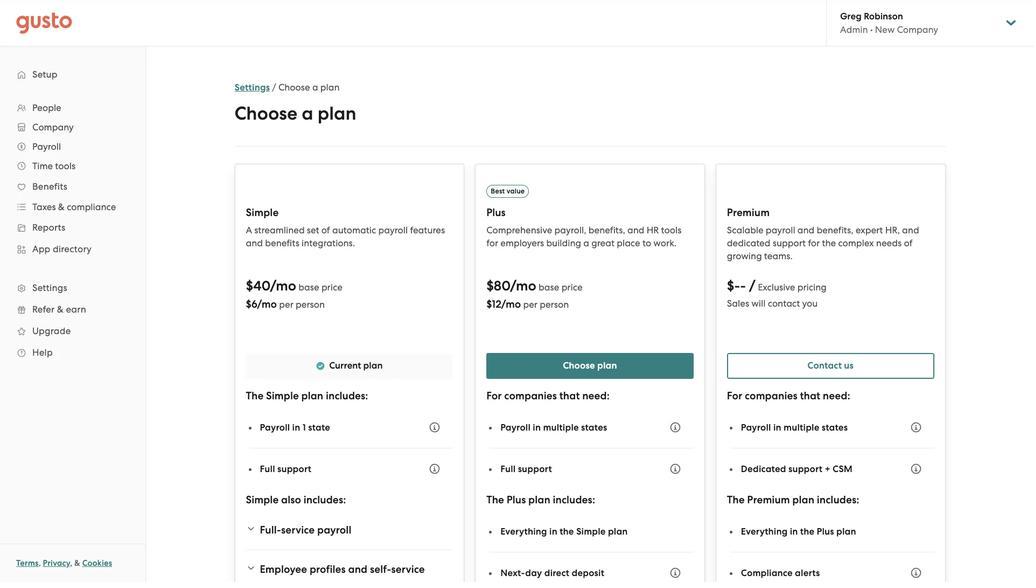 Task type: describe. For each thing, give the bounding box(es) containing it.
in for 80
[[533, 422, 541, 433]]

great
[[592, 238, 615, 248]]

place
[[617, 238, 641, 248]]

payroll button
[[11, 137, 135, 156]]

time tools
[[32, 161, 76, 171]]

self-
[[370, 563, 392, 576]]

need: for /
[[823, 390, 851, 402]]

deposit
[[572, 567, 605, 579]]

set
[[307, 225, 319, 236]]

you
[[803, 298, 818, 309]]

people
[[32, 102, 61, 113]]

compliance alerts
[[742, 567, 821, 579]]

expert
[[856, 225, 884, 236]]

direct
[[545, 567, 570, 579]]

in for 40
[[292, 422, 300, 433]]

includes: for the plus plan includes:
[[553, 494, 596, 506]]

need: for /mo
[[583, 390, 610, 402]]

settings / choose a plan
[[235, 82, 340, 93]]

1 , from the left
[[39, 558, 41, 568]]

needs
[[877, 238, 902, 248]]

setup link
[[11, 65, 135, 84]]

benefits, inside comprehensive payroll, benefits, and hr tools for employers building a great place to work.
[[589, 225, 626, 236]]

payroll in 1 state
[[260, 422, 330, 433]]

pricing
[[798, 282, 827, 293]]

6
[[252, 298, 257, 310]]

the for $
[[487, 494, 505, 506]]

/mo down the 40
[[257, 298, 277, 310]]

tools inside dropdown button
[[55, 161, 76, 171]]

teams.
[[765, 251, 793, 261]]

service inside full-service payroll dropdown button
[[281, 524, 315, 536]]

plan inside button
[[598, 360, 618, 371]]

1 vertical spatial premium
[[748, 494, 791, 506]]

full support for 40
[[260, 463, 312, 475]]

person for 80
[[540, 299, 569, 310]]

alerts
[[796, 567, 821, 579]]

payroll inside scalable payroll and benefits, expert hr, and dedicated support for the complex needs of growing teams.
[[766, 225, 796, 236]]

work.
[[654, 238, 677, 248]]

/ inside "settings / choose a plan"
[[272, 82, 276, 93]]

0 horizontal spatial settings link
[[11, 278, 135, 298]]

exclusive
[[758, 282, 796, 293]]

and inside a streamlined set of automatic payroll features and benefits integrations.
[[246, 238, 263, 248]]

payroll for 40
[[260, 422, 290, 433]]

that for /mo
[[560, 390, 580, 402]]

& for earn
[[57, 304, 64, 315]]

includes: for the premium plan includes:
[[818, 494, 860, 506]]

scalable
[[728, 225, 764, 236]]

companies for /
[[745, 390, 798, 402]]

reports
[[32, 222, 65, 233]]

support for 80
[[518, 463, 552, 475]]

support for 40
[[278, 463, 312, 475]]

app directory link
[[11, 239, 135, 259]]

the premium plan includes:
[[728, 494, 860, 506]]

states for /
[[822, 422, 848, 433]]

streamlined
[[254, 225, 305, 236]]

home image
[[16, 12, 72, 34]]

choose a plan
[[235, 102, 357, 125]]

profiles
[[310, 563, 346, 576]]

upgrade
[[32, 326, 71, 336]]

robinson
[[865, 11, 904, 22]]

multiple for /mo
[[543, 422, 579, 433]]

0 vertical spatial premium
[[728, 206, 770, 219]]

greg
[[841, 11, 862, 22]]

1 horizontal spatial plus
[[507, 494, 526, 506]]

full for 40
[[260, 463, 275, 475]]

benefits
[[265, 238, 300, 248]]

taxes & compliance button
[[11, 197, 135, 217]]

40
[[253, 278, 270, 294]]

full-
[[260, 524, 281, 536]]

employers
[[501, 238, 545, 248]]

complex
[[839, 238, 875, 248]]

of inside scalable payroll and benefits, expert hr, and dedicated support for the complex needs of growing teams.
[[905, 238, 913, 248]]

price for 40
[[322, 282, 343, 293]]

terms , privacy , & cookies
[[16, 558, 112, 568]]

per for 80
[[524, 299, 538, 310]]

contact us button
[[728, 353, 935, 379]]

state
[[308, 422, 330, 433]]

time
[[32, 161, 53, 171]]

value
[[507, 187, 525, 195]]

payroll inside dropdown button
[[317, 524, 352, 536]]

a
[[246, 225, 252, 236]]

directory
[[53, 244, 92, 254]]

$ 80 /mo base price $ 12 /mo per person
[[487, 278, 583, 310]]

for companies that need: for /mo
[[487, 390, 610, 402]]

full-service payroll button
[[246, 517, 453, 543]]

benefits, inside scalable payroll and benefits, expert hr, and dedicated support for the complex needs of growing teams.
[[817, 225, 854, 236]]

admin
[[841, 24, 869, 35]]

1 vertical spatial a
[[302, 102, 314, 125]]

choose inside "settings / choose a plan"
[[279, 82, 310, 93]]

help
[[32, 347, 53, 358]]

service inside employee profiles and self-service dropdown button
[[392, 563, 425, 576]]

/mo down employers
[[511, 278, 537, 294]]

company inside 'greg robinson admin • new company'
[[898, 24, 939, 35]]

payroll inside a streamlined set of automatic payroll features and benefits integrations.
[[379, 225, 408, 236]]

simple also includes:
[[246, 494, 346, 506]]

scalable payroll and benefits, expert hr, and dedicated support for the complex needs of growing teams.
[[728, 225, 920, 261]]

company button
[[11, 117, 135, 137]]

will
[[752, 298, 766, 309]]

taxes
[[32, 202, 56, 212]]

privacy link
[[43, 558, 70, 568]]

help link
[[11, 343, 135, 362]]

•
[[871, 24, 873, 35]]

cookies button
[[82, 557, 112, 570]]

for inside comprehensive payroll, benefits, and hr tools for employers building a great place to work.
[[487, 238, 499, 248]]

gusto navigation element
[[0, 46, 146, 381]]

growing
[[728, 251, 762, 261]]

current plan
[[329, 360, 383, 371]]

comprehensive payroll, benefits, and hr tools for employers building a great place to work.
[[487, 225, 682, 248]]

list containing people
[[0, 98, 146, 363]]

0 vertical spatial settings link
[[235, 82, 270, 93]]

current
[[329, 360, 361, 371]]

2 vertical spatial &
[[74, 558, 80, 568]]

employee profiles and self-service button
[[246, 557, 453, 582]]

company inside dropdown button
[[32, 122, 74, 133]]

payroll in multiple states for /
[[742, 422, 848, 433]]

/mo down 80
[[502, 298, 521, 310]]

choose plan
[[563, 360, 618, 371]]

hr
[[647, 225, 659, 236]]

taxes & compliance
[[32, 202, 116, 212]]

also
[[281, 494, 301, 506]]

dedicated support + csm
[[742, 463, 853, 475]]

person for 40
[[296, 299, 325, 310]]

payroll inside dropdown button
[[32, 141, 61, 152]]

the plus plan includes:
[[487, 494, 596, 506]]

2 vertical spatial plus
[[817, 526, 835, 537]]

greg robinson admin • new company
[[841, 11, 939, 35]]



Task type: locate. For each thing, give the bounding box(es) containing it.
1 vertical spatial settings link
[[11, 278, 135, 298]]

per right 6
[[279, 299, 294, 310]]

1 horizontal spatial payroll in multiple states
[[742, 422, 848, 433]]

settings link up 'refer & earn' link at the left bottom of the page
[[11, 278, 135, 298]]

& for compliance
[[58, 202, 65, 212]]

, left privacy
[[39, 558, 41, 568]]

0 vertical spatial a
[[313, 82, 318, 93]]

1 horizontal spatial multiple
[[784, 422, 820, 433]]

1 payroll in multiple states from the left
[[501, 422, 608, 433]]

tools
[[55, 161, 76, 171], [662, 225, 682, 236]]

1 benefits, from the left
[[589, 225, 626, 236]]

1 horizontal spatial base
[[539, 282, 560, 293]]

2 companies from the left
[[745, 390, 798, 402]]

the down the plus plan includes:
[[560, 526, 574, 537]]

2 payroll in multiple states from the left
[[742, 422, 848, 433]]

full for 80
[[501, 463, 516, 475]]

settings up refer
[[32, 282, 67, 293]]

0 vertical spatial of
[[322, 225, 330, 236]]

1 horizontal spatial states
[[822, 422, 848, 433]]

next-day direct deposit
[[501, 567, 605, 579]]

new
[[876, 24, 895, 35]]

-
[[741, 278, 746, 294]]

upgrade link
[[11, 321, 135, 341]]

/mo down benefits
[[270, 278, 297, 294]]

0 vertical spatial tools
[[55, 161, 76, 171]]

1 horizontal spatial company
[[898, 24, 939, 35]]

tools down payroll dropdown button
[[55, 161, 76, 171]]

1 horizontal spatial full support
[[501, 463, 552, 475]]

csm
[[833, 463, 853, 475]]

in for -
[[774, 422, 782, 433]]

support up simple also includes:
[[278, 463, 312, 475]]

per inside the $ 80 /mo base price $ 12 /mo per person
[[524, 299, 538, 310]]

the for $-
[[728, 494, 745, 506]]

hr,
[[886, 225, 901, 236]]

that for /
[[801, 390, 821, 402]]

base for 40
[[299, 282, 319, 293]]

0 horizontal spatial everything
[[501, 526, 547, 537]]

0 vertical spatial /
[[272, 82, 276, 93]]

,
[[39, 558, 41, 568], [70, 558, 72, 568]]

1 vertical spatial plus
[[507, 494, 526, 506]]

company right the new
[[898, 24, 939, 35]]

0 horizontal spatial multiple
[[543, 422, 579, 433]]

includes: down csm
[[818, 494, 860, 506]]

1 price from the left
[[322, 282, 343, 293]]

refer & earn link
[[11, 300, 135, 319]]

comprehensive
[[487, 225, 553, 236]]

0 horizontal spatial of
[[322, 225, 330, 236]]

0 horizontal spatial need:
[[583, 390, 610, 402]]

2 full support from the left
[[501, 463, 552, 475]]

/mo
[[270, 278, 297, 294], [511, 278, 537, 294], [257, 298, 277, 310], [502, 298, 521, 310]]

1 states from the left
[[582, 422, 608, 433]]

0 horizontal spatial for companies that need:
[[487, 390, 610, 402]]

everything for /mo
[[501, 526, 547, 537]]

1 horizontal spatial for
[[728, 390, 743, 402]]

1 horizontal spatial the
[[487, 494, 505, 506]]

1 base from the left
[[299, 282, 319, 293]]

1 for from the left
[[487, 238, 499, 248]]

the
[[246, 390, 264, 402], [487, 494, 505, 506], [728, 494, 745, 506]]

full support for 80
[[501, 463, 552, 475]]

payroll in multiple states for /mo
[[501, 422, 608, 433]]

automatic
[[333, 225, 376, 236]]

compliance
[[742, 567, 793, 579]]

1 that from the left
[[560, 390, 580, 402]]

price
[[322, 282, 343, 293], [562, 282, 583, 293]]

2 person from the left
[[540, 299, 569, 310]]

base inside $ 40 /mo base price $ 6 /mo per person
[[299, 282, 319, 293]]

1 horizontal spatial full
[[501, 463, 516, 475]]

the for /
[[801, 526, 815, 537]]

includes:
[[326, 390, 368, 402], [304, 494, 346, 506], [553, 494, 596, 506], [818, 494, 860, 506]]

1 vertical spatial of
[[905, 238, 913, 248]]

0 horizontal spatial person
[[296, 299, 325, 310]]

price down integrations.
[[322, 282, 343, 293]]

0 horizontal spatial payroll
[[317, 524, 352, 536]]

1 horizontal spatial person
[[540, 299, 569, 310]]

2 , from the left
[[70, 558, 72, 568]]

terms
[[16, 558, 39, 568]]

2 benefits, from the left
[[817, 225, 854, 236]]

dedicated
[[742, 463, 787, 475]]

support up the plus plan includes:
[[518, 463, 552, 475]]

/ up choose a plan
[[272, 82, 276, 93]]

0 horizontal spatial payroll in multiple states
[[501, 422, 608, 433]]

&
[[58, 202, 65, 212], [57, 304, 64, 315], [74, 558, 80, 568]]

privacy
[[43, 558, 70, 568]]

1 horizontal spatial companies
[[745, 390, 798, 402]]

1 full from the left
[[260, 463, 275, 475]]

company down people
[[32, 122, 74, 133]]

includes: for the simple plan includes:
[[326, 390, 368, 402]]

everything in the simple plan
[[501, 526, 628, 537]]

that
[[560, 390, 580, 402], [801, 390, 821, 402]]

2 horizontal spatial the
[[823, 238, 837, 248]]

full support up also
[[260, 463, 312, 475]]

full support
[[260, 463, 312, 475], [501, 463, 552, 475]]

to
[[643, 238, 652, 248]]

0 horizontal spatial per
[[279, 299, 294, 310]]

2 horizontal spatial plus
[[817, 526, 835, 537]]

12
[[492, 298, 502, 310]]

support inside scalable payroll and benefits, expert hr, and dedicated support for the complex needs of growing teams.
[[773, 238, 806, 248]]

2 horizontal spatial the
[[728, 494, 745, 506]]

$-- / exclusive pricing sales will contact you
[[728, 278, 827, 309]]

tools inside comprehensive payroll, benefits, and hr tools for employers building a great place to work.
[[662, 225, 682, 236]]

for for 80
[[487, 390, 502, 402]]

earn
[[66, 304, 86, 315]]

of right needs
[[905, 238, 913, 248]]

for companies that need: down contact
[[728, 390, 851, 402]]

1 vertical spatial &
[[57, 304, 64, 315]]

refer & earn
[[32, 304, 86, 315]]

a left great on the right top
[[584, 238, 590, 248]]

need: down choose plan button on the bottom of the page
[[583, 390, 610, 402]]

0 horizontal spatial plus
[[487, 206, 506, 219]]

benefits link
[[11, 177, 135, 196]]

1 horizontal spatial price
[[562, 282, 583, 293]]

/ inside $-- / exclusive pricing sales will contact you
[[750, 278, 756, 294]]

0 horizontal spatial the
[[246, 390, 264, 402]]

for left complex
[[809, 238, 820, 248]]

& right taxes
[[58, 202, 65, 212]]

choose for choose a plan
[[235, 102, 298, 125]]

2 full from the left
[[501, 463, 516, 475]]

0 vertical spatial service
[[281, 524, 315, 536]]

1 per from the left
[[279, 299, 294, 310]]

1 horizontal spatial for companies that need:
[[728, 390, 851, 402]]

full up the plus plan includes:
[[501, 463, 516, 475]]

price inside the $ 80 /mo base price $ 12 /mo per person
[[562, 282, 583, 293]]

support
[[773, 238, 806, 248], [278, 463, 312, 475], [518, 463, 552, 475], [789, 463, 823, 475]]

per for 40
[[279, 299, 294, 310]]

1 for companies that need: from the left
[[487, 390, 610, 402]]

premium down dedicated
[[748, 494, 791, 506]]

a inside "settings / choose a plan"
[[313, 82, 318, 93]]

1 companies from the left
[[505, 390, 557, 402]]

for companies that need: down choose plan button on the bottom of the page
[[487, 390, 610, 402]]

simple left also
[[246, 494, 279, 506]]

0 horizontal spatial service
[[281, 524, 315, 536]]

everything up compliance
[[742, 526, 788, 537]]

choose inside button
[[563, 360, 595, 371]]

0 horizontal spatial ,
[[39, 558, 41, 568]]

1 person from the left
[[296, 299, 325, 310]]

0 horizontal spatial full
[[260, 463, 275, 475]]

for inside scalable payroll and benefits, expert hr, and dedicated support for the complex needs of growing teams.
[[809, 238, 820, 248]]

for
[[487, 238, 499, 248], [809, 238, 820, 248]]

simple up a
[[246, 206, 279, 219]]

0 horizontal spatial that
[[560, 390, 580, 402]]

0 horizontal spatial states
[[582, 422, 608, 433]]

0 vertical spatial settings
[[235, 82, 270, 93]]

1 horizontal spatial payroll
[[379, 225, 408, 236]]

for companies that need: for /
[[728, 390, 851, 402]]

1 everything from the left
[[501, 526, 547, 537]]

contact
[[808, 360, 842, 371]]

companies
[[505, 390, 557, 402], [745, 390, 798, 402]]

price inside $ 40 /mo base price $ 6 /mo per person
[[322, 282, 343, 293]]

0 horizontal spatial full support
[[260, 463, 312, 475]]

settings up choose a plan
[[235, 82, 270, 93]]

2 for from the left
[[728, 390, 743, 402]]

best value
[[491, 187, 525, 195]]

the left complex
[[823, 238, 837, 248]]

benefits, up complex
[[817, 225, 854, 236]]

support up "teams."
[[773, 238, 806, 248]]

the simple plan includes:
[[246, 390, 368, 402]]

0 horizontal spatial /
[[272, 82, 276, 93]]

0 horizontal spatial companies
[[505, 390, 557, 402]]

0 horizontal spatial the
[[560, 526, 574, 537]]

full up simple also includes:
[[260, 463, 275, 475]]

1 vertical spatial company
[[32, 122, 74, 133]]

plus
[[487, 206, 506, 219], [507, 494, 526, 506], [817, 526, 835, 537]]

premium up 'scalable'
[[728, 206, 770, 219]]

companies for /mo
[[505, 390, 557, 402]]

states for /mo
[[582, 422, 608, 433]]

1 horizontal spatial that
[[801, 390, 821, 402]]

1 horizontal spatial ,
[[70, 558, 72, 568]]

full-service payroll
[[260, 524, 352, 536]]

base inside the $ 80 /mo base price $ 12 /mo per person
[[539, 282, 560, 293]]

compliance
[[67, 202, 116, 212]]

payroll in multiple states
[[501, 422, 608, 433], [742, 422, 848, 433]]

& left earn
[[57, 304, 64, 315]]

payroll,
[[555, 225, 587, 236]]

employee profiles and self-service
[[260, 563, 425, 576]]

terms link
[[16, 558, 39, 568]]

1 horizontal spatial of
[[905, 238, 913, 248]]

2 for from the left
[[809, 238, 820, 248]]

payroll left "features"
[[379, 225, 408, 236]]

1 vertical spatial /
[[750, 278, 756, 294]]

1 horizontal spatial tools
[[662, 225, 682, 236]]

& left cookies button
[[74, 558, 80, 568]]

a up choose a plan
[[313, 82, 318, 93]]

settings for settings
[[32, 282, 67, 293]]

support left +
[[789, 463, 823, 475]]

simple
[[246, 206, 279, 219], [266, 390, 299, 402], [246, 494, 279, 506], [577, 526, 606, 537]]

list
[[0, 98, 146, 363]]

day
[[526, 567, 542, 579]]

includes: right also
[[304, 494, 346, 506]]

1 horizontal spatial service
[[392, 563, 425, 576]]

/ right -
[[750, 278, 756, 294]]

2 vertical spatial a
[[584, 238, 590, 248]]

choose for choose plan
[[563, 360, 595, 371]]

price down building at the right of the page
[[562, 282, 583, 293]]

1 horizontal spatial need:
[[823, 390, 851, 402]]

premium
[[728, 206, 770, 219], [748, 494, 791, 506]]

simple up deposit
[[577, 526, 606, 537]]

1 vertical spatial settings
[[32, 282, 67, 293]]

0 horizontal spatial settings
[[32, 282, 67, 293]]

benefits, up great on the right top
[[589, 225, 626, 236]]

1 full support from the left
[[260, 463, 312, 475]]

base right the 40
[[299, 282, 319, 293]]

1 horizontal spatial everything
[[742, 526, 788, 537]]

base down building at the right of the page
[[539, 282, 560, 293]]

us
[[845, 360, 854, 371]]

2 everything from the left
[[742, 526, 788, 537]]

1 vertical spatial service
[[392, 563, 425, 576]]

per right 12
[[524, 299, 538, 310]]

everything in the plus plan
[[742, 526, 857, 537]]

2 states from the left
[[822, 422, 848, 433]]

the inside scalable payroll and benefits, expert hr, and dedicated support for the complex needs of growing teams.
[[823, 238, 837, 248]]

2 per from the left
[[524, 299, 538, 310]]

time tools button
[[11, 156, 135, 176]]

person inside the $ 80 /mo base price $ 12 /mo per person
[[540, 299, 569, 310]]

1 need: from the left
[[583, 390, 610, 402]]

1 horizontal spatial settings
[[235, 82, 270, 93]]

support for -
[[789, 463, 823, 475]]

person inside $ 40 /mo base price $ 6 /mo per person
[[296, 299, 325, 310]]

of right set
[[322, 225, 330, 236]]

includes: up everything in the simple plan
[[553, 494, 596, 506]]

multiple for /
[[784, 422, 820, 433]]

a inside comprehensive payroll, benefits, and hr tools for employers building a great place to work.
[[584, 238, 590, 248]]

0 horizontal spatial base
[[299, 282, 319, 293]]

0 vertical spatial &
[[58, 202, 65, 212]]

dedicated
[[728, 238, 771, 248]]

for
[[487, 390, 502, 402], [728, 390, 743, 402]]

2 vertical spatial choose
[[563, 360, 595, 371]]

per inside $ 40 /mo base price $ 6 /mo per person
[[279, 299, 294, 310]]

a streamlined set of automatic payroll features and benefits integrations.
[[246, 225, 445, 248]]

everything down the plus plan includes:
[[501, 526, 547, 537]]

0 vertical spatial plus
[[487, 206, 506, 219]]

& inside dropdown button
[[58, 202, 65, 212]]

next-
[[501, 567, 526, 579]]

that down contact
[[801, 390, 821, 402]]

people button
[[11, 98, 135, 117]]

the down the premium plan includes:
[[801, 526, 815, 537]]

1 horizontal spatial /
[[750, 278, 756, 294]]

0 horizontal spatial company
[[32, 122, 74, 133]]

per
[[279, 299, 294, 310], [524, 299, 538, 310]]

plan inside "settings / choose a plan"
[[321, 82, 340, 93]]

1 vertical spatial tools
[[662, 225, 682, 236]]

in
[[292, 422, 300, 433], [533, 422, 541, 433], [774, 422, 782, 433], [550, 526, 558, 537], [791, 526, 799, 537]]

for down comprehensive
[[487, 238, 499, 248]]

1 vertical spatial choose
[[235, 102, 298, 125]]

payroll
[[379, 225, 408, 236], [766, 225, 796, 236], [317, 524, 352, 536]]

settings for settings / choose a plan
[[235, 82, 270, 93]]

payroll for 80
[[501, 422, 531, 433]]

building
[[547, 238, 582, 248]]

that down choose plan button on the bottom of the page
[[560, 390, 580, 402]]

contact
[[768, 298, 801, 309]]

2 for companies that need: from the left
[[728, 390, 851, 402]]

app directory
[[32, 244, 92, 254]]

1 horizontal spatial settings link
[[235, 82, 270, 93]]

1 horizontal spatial for
[[809, 238, 820, 248]]

of inside a streamlined set of automatic payroll features and benefits integrations.
[[322, 225, 330, 236]]

payroll up "teams."
[[766, 225, 796, 236]]

for companies that need:
[[487, 390, 610, 402], [728, 390, 851, 402]]

2 need: from the left
[[823, 390, 851, 402]]

features
[[410, 225, 445, 236]]

0 horizontal spatial for
[[487, 238, 499, 248]]

, left cookies
[[70, 558, 72, 568]]

full support up the plus plan includes:
[[501, 463, 552, 475]]

a down "settings / choose a plan"
[[302, 102, 314, 125]]

setup
[[32, 69, 58, 80]]

0 vertical spatial choose
[[279, 82, 310, 93]]

1 horizontal spatial per
[[524, 299, 538, 310]]

2 that from the left
[[801, 390, 821, 402]]

and inside comprehensive payroll, benefits, and hr tools for employers building a great place to work.
[[628, 225, 645, 236]]

and inside dropdown button
[[348, 563, 368, 576]]

settings
[[235, 82, 270, 93], [32, 282, 67, 293]]

1 multiple from the left
[[543, 422, 579, 433]]

simple up payroll in 1 state
[[266, 390, 299, 402]]

sales
[[728, 298, 750, 309]]

$-
[[728, 278, 741, 294]]

best
[[491, 187, 505, 195]]

base
[[299, 282, 319, 293], [539, 282, 560, 293]]

0 horizontal spatial for
[[487, 390, 502, 402]]

need: down contact us button
[[823, 390, 851, 402]]

contact us
[[808, 360, 854, 371]]

for for -
[[728, 390, 743, 402]]

0 horizontal spatial tools
[[55, 161, 76, 171]]

tools up the work.
[[662, 225, 682, 236]]

everything for /
[[742, 526, 788, 537]]

2 horizontal spatial payroll
[[766, 225, 796, 236]]

1 horizontal spatial benefits,
[[817, 225, 854, 236]]

0 horizontal spatial benefits,
[[589, 225, 626, 236]]

1 for from the left
[[487, 390, 502, 402]]

the for /mo
[[560, 526, 574, 537]]

1 horizontal spatial the
[[801, 526, 815, 537]]

price for 80
[[562, 282, 583, 293]]

2 price from the left
[[562, 282, 583, 293]]

$
[[246, 278, 253, 294], [487, 278, 494, 294], [246, 298, 252, 310], [487, 298, 492, 310]]

0 horizontal spatial price
[[322, 282, 343, 293]]

payroll up profiles
[[317, 524, 352, 536]]

1
[[303, 422, 306, 433]]

and
[[628, 225, 645, 236], [798, 225, 815, 236], [903, 225, 920, 236], [246, 238, 263, 248], [348, 563, 368, 576]]

2 base from the left
[[539, 282, 560, 293]]

the
[[823, 238, 837, 248], [560, 526, 574, 537], [801, 526, 815, 537]]

base for 80
[[539, 282, 560, 293]]

payroll for -
[[742, 422, 772, 433]]

includes: down current
[[326, 390, 368, 402]]

0 vertical spatial company
[[898, 24, 939, 35]]

2 multiple from the left
[[784, 422, 820, 433]]

of
[[322, 225, 330, 236], [905, 238, 913, 248]]

app
[[32, 244, 50, 254]]

settings inside 'settings' link
[[32, 282, 67, 293]]

settings link up choose a plan
[[235, 82, 270, 93]]

80
[[494, 278, 511, 294]]

/
[[272, 82, 276, 93], [750, 278, 756, 294]]



Task type: vqa. For each thing, say whether or not it's contained in the screenshot.
the right "Company"
yes



